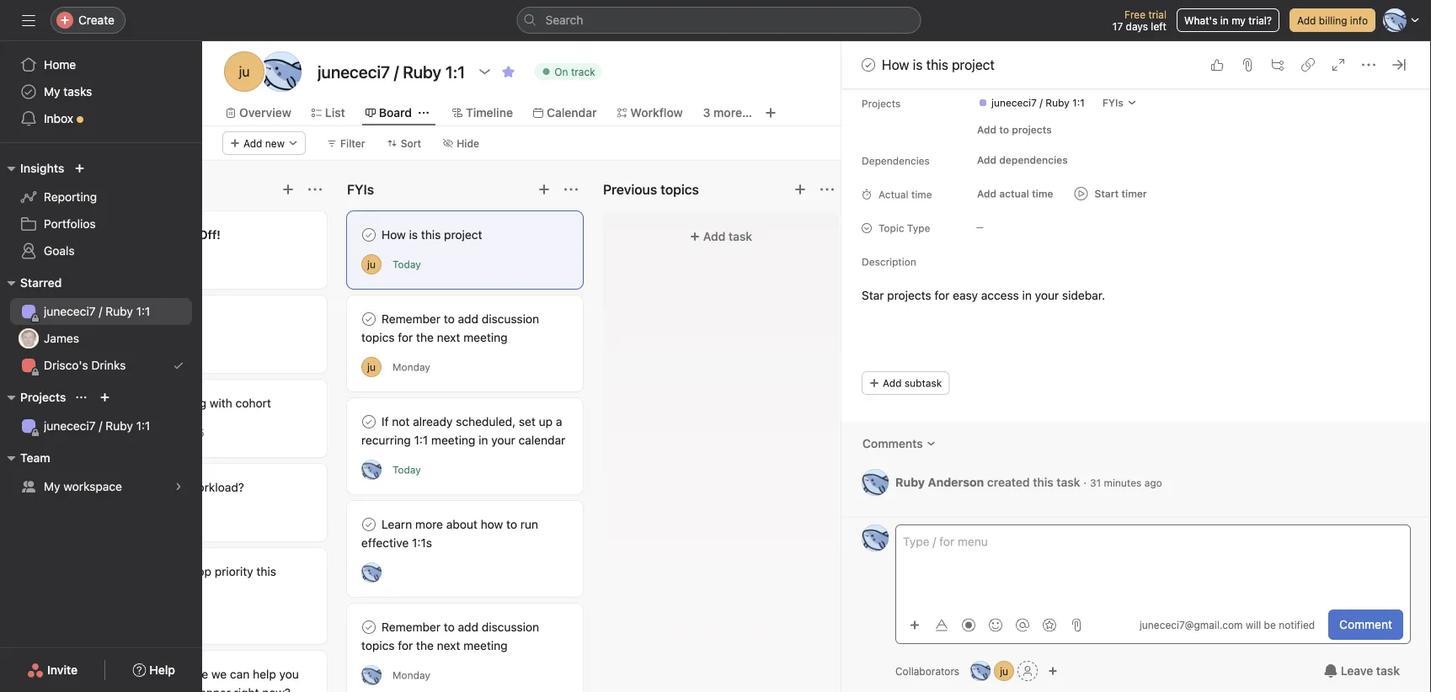 Task type: locate. For each thing, give the bounding box(es) containing it.
1 add from the top
[[458, 312, 479, 326]]

invite button
[[16, 656, 89, 686]]

0 horizontal spatial projects
[[887, 289, 932, 302]]

ruby down the comments popup button
[[896, 475, 925, 489]]

manner
[[190, 686, 231, 693]]

how is this project
[[882, 57, 995, 73], [382, 228, 482, 242]]

0 vertical spatial junececi7 / ruby 1:1
[[992, 97, 1085, 109]]

main content
[[842, 0, 1431, 517]]

add for add dependencies
[[977, 154, 997, 166]]

add
[[458, 312, 479, 326], [458, 621, 479, 634]]

toolbar inside how is this project dialog
[[903, 613, 1089, 637]]

task inside popup button
[[729, 230, 752, 243]]

1 my from the top
[[44, 85, 60, 99]]

1 horizontal spatial you
[[279, 668, 299, 682]]

previous topics
[[603, 182, 699, 198]]

0 horizontal spatial how
[[382, 228, 406, 242]]

be
[[1264, 620, 1276, 631]]

1 horizontal spatial time
[[1032, 188, 1054, 200]]

1:1 inside starred element
[[136, 305, 150, 318]]

0 vertical spatial remember
[[382, 312, 441, 326]]

add inside add task popup button
[[703, 230, 726, 243]]

add subtask image
[[1271, 58, 1285, 72]]

completed image
[[859, 55, 879, 75], [359, 225, 379, 245], [359, 412, 379, 432], [359, 618, 379, 638]]

junececi7 / ruby 1:1 inside projects element
[[44, 419, 150, 433]]

add task image for previous topics
[[794, 183, 807, 196]]

for for ra
[[398, 639, 413, 653]]

add inside add actual time dropdown button
[[977, 188, 997, 200]]

2 today button from the top
[[393, 464, 421, 476]]

goals
[[44, 244, 75, 258]]

inbox
[[44, 112, 73, 126]]

junececi7 inside projects element
[[44, 419, 96, 433]]

monday button
[[393, 361, 430, 373], [393, 670, 430, 682]]

0 vertical spatial next
[[437, 331, 460, 345]]

starred element
[[0, 268, 202, 383]]

calendar link
[[533, 104, 597, 122]]

1 vertical spatial today button
[[393, 464, 421, 476]]

ruby inside starred element
[[106, 305, 133, 318]]

ja
[[23, 333, 34, 345]]

this inside what's your top priority this week?
[[257, 565, 276, 579]]

how's your workload?
[[126, 481, 244, 495]]

0 vertical spatial for
[[935, 289, 950, 302]]

1 vertical spatial discussion
[[482, 621, 539, 634]]

search button
[[517, 7, 921, 34]]

add inside add dependencies button
[[977, 154, 997, 166]]

1 horizontal spatial how is this project
[[882, 57, 995, 73]]

2 monday from the top
[[393, 670, 430, 682]]

in left any
[[155, 686, 164, 693]]

monday
[[393, 361, 430, 373], [393, 670, 430, 682]]

my down team
[[44, 480, 60, 494]]

1 vertical spatial task
[[1057, 475, 1081, 489]]

home link
[[10, 51, 192, 78]]

any
[[167, 686, 187, 693]]

how inside dialog
[[882, 57, 910, 73]]

create button
[[51, 7, 126, 34]]

hide sidebar image
[[22, 13, 35, 27]]

0 vertical spatial meeting
[[464, 331, 508, 345]]

to inside button
[[1000, 124, 1009, 136]]

formatting image
[[935, 619, 949, 632]]

2 add task image from the left
[[794, 183, 807, 196]]

is
[[913, 57, 923, 73], [409, 228, 418, 242]]

2 vertical spatial for
[[398, 639, 413, 653]]

your right how's
[[162, 481, 186, 495]]

priority
[[215, 565, 253, 579]]

0 vertical spatial project
[[952, 57, 995, 73]]

more section actions image left actual
[[821, 183, 834, 196]]

junececi7 / ruby 1:1 for middle junececi7 / ruby 1:1 link
[[44, 305, 150, 318]]

how is this project inside dialog
[[882, 57, 995, 73]]

more…
[[714, 106, 752, 120]]

today
[[393, 259, 421, 270], [393, 464, 421, 476]]

time
[[1032, 188, 1054, 200], [912, 189, 932, 201]]

0 horizontal spatial more section actions image
[[308, 183, 322, 196]]

/ down new project or portfolio icon
[[99, 419, 102, 433]]

my inside global element
[[44, 85, 60, 99]]

1 discussion from the top
[[482, 312, 539, 326]]

add for ra
[[458, 621, 479, 634]]

/ for junececi7 / ruby 1:1 link in projects element
[[99, 419, 102, 433]]

0 horizontal spatial projects
[[20, 391, 66, 404]]

how
[[882, 57, 910, 73], [382, 228, 406, 242]]

/ inside how is this project dialog
[[1040, 97, 1043, 109]]

your left the sidebar. in the right of the page
[[1035, 289, 1059, 302]]

projects
[[1012, 124, 1052, 136], [887, 289, 932, 302]]

2 completed checkbox from the top
[[359, 309, 379, 329]]

0 vertical spatial remember to add discussion topics for the next meeting
[[361, 312, 539, 345]]

2 horizontal spatial task
[[1377, 664, 1400, 678]]

remember
[[382, 312, 441, 326], [382, 621, 441, 634]]

in left my
[[1221, 14, 1229, 26]]

1 horizontal spatial fyis
[[1103, 97, 1124, 109]]

·
[[1084, 475, 1087, 489]]

completed image for remember to add discussion topics for the next meeting
[[359, 309, 379, 329]]

you up the now?
[[279, 668, 299, 682]]

add actual time button
[[970, 182, 1061, 206]]

start timer button
[[1068, 182, 1154, 206]]

add task image
[[538, 183, 551, 196], [794, 183, 807, 196]]

1 vertical spatial remember to add discussion topics for the next meeting
[[361, 621, 539, 653]]

add for add task
[[703, 230, 726, 243]]

now?
[[262, 686, 291, 693]]

1 vertical spatial add
[[458, 621, 479, 634]]

projects up the dependencies at the top right of page
[[1012, 124, 1052, 136]]

2 add from the top
[[458, 621, 479, 634]]

completed image for remember to add discussion topics for the next meeting
[[359, 618, 379, 638]]

1 horizontal spatial add task image
[[794, 183, 807, 196]]

2 vertical spatial junececi7 / ruby 1:1 link
[[10, 413, 192, 440]]

what's
[[126, 565, 163, 579]]

1 vertical spatial completed image
[[359, 515, 379, 535]]

0 vertical spatial how is this project
[[882, 57, 995, 73]]

ju for ju button related to remember to add discussion topics for the next meeting
[[367, 361, 376, 373]]

0 horizontal spatial task
[[729, 230, 752, 243]]

None text field
[[313, 56, 470, 87]]

1 horizontal spatial more section actions image
[[821, 183, 834, 196]]

2 completed image from the top
[[359, 515, 379, 535]]

in inside 'do you feel like we can help you succeed in any manner right now?'
[[155, 686, 164, 693]]

junececi7 / ruby 1:1 link up add to projects
[[971, 94, 1092, 111]]

1 vertical spatial junececi7 / ruby 1:1 link
[[10, 298, 192, 325]]

discussion for ra
[[482, 621, 539, 634]]

1 remember to add discussion topics for the next meeting from the top
[[361, 312, 539, 345]]

/ inside starred element
[[99, 305, 102, 318]]

junececi7 down show options, current sort, top 'icon'
[[44, 419, 96, 433]]

2 my from the top
[[44, 480, 60, 494]]

1 monday from the top
[[393, 361, 430, 373]]

2 the from the top
[[416, 639, 434, 653]]

fyis left remove task from junececi7 / ruby 1:1 element
[[1103, 97, 1124, 109]]

0 horizontal spatial is
[[409, 228, 418, 242]]

junececi7 up add to projects button on the right of the page
[[992, 97, 1037, 109]]

2 discussion from the top
[[482, 621, 539, 634]]

1 vertical spatial ju button
[[361, 357, 382, 377]]

2 vertical spatial task
[[1377, 664, 1400, 678]]

1 add task image from the left
[[538, 183, 551, 196]]

0 vertical spatial is
[[913, 57, 923, 73]]

0 horizontal spatial you
[[144, 668, 164, 682]]

1:1 left fyis dropdown button
[[1073, 97, 1085, 109]]

1 vertical spatial remember
[[382, 621, 441, 634]]

2 today from the top
[[393, 464, 421, 476]]

junececi7 / ruby 1:1 link down new project or portfolio icon
[[10, 413, 192, 440]]

1 horizontal spatial how
[[882, 57, 910, 73]]

junececi7 up james
[[44, 305, 96, 318]]

1 vertical spatial junececi7 / ruby 1:1
[[44, 305, 150, 318]]

1 horizontal spatial projects
[[862, 98, 901, 110]]

nov 5 button
[[136, 427, 204, 439]]

0 vertical spatial monday button
[[393, 361, 430, 373]]

1 vertical spatial junececi7
[[44, 305, 96, 318]]

add dependencies button
[[970, 148, 1076, 172]]

projects right star
[[887, 289, 932, 302]]

discussion for ju
[[482, 312, 539, 326]]

add billing info button
[[1290, 8, 1376, 32]]

project kick-off!
[[126, 228, 221, 242]]

in inside button
[[1221, 14, 1229, 26]]

completed image for if not already scheduled, set up a recurring 1:1 meeting in your calendar
[[359, 412, 379, 432]]

about
[[446, 518, 478, 532]]

1 vertical spatial projects
[[20, 391, 66, 404]]

0 vertical spatial add
[[458, 312, 479, 326]]

2 topics from the top
[[361, 639, 395, 653]]

created
[[987, 475, 1030, 489]]

what's in my trial?
[[1185, 14, 1272, 26]]

more section actions image right add task icon
[[308, 183, 322, 196]]

monday for ju
[[393, 361, 430, 373]]

/ for middle junececi7 / ruby 1:1 link
[[99, 305, 102, 318]]

0 horizontal spatial how is this project
[[382, 228, 482, 242]]

how's
[[126, 481, 158, 495]]

0 vertical spatial completed image
[[359, 309, 379, 329]]

projects button
[[0, 388, 66, 408]]

add to projects
[[977, 124, 1052, 136]]

this inside main content
[[1033, 475, 1054, 489]]

add task image for fyis
[[538, 183, 551, 196]]

2 vertical spatial meeting
[[464, 639, 508, 653]]

week?
[[105, 583, 140, 597]]

1 next from the top
[[437, 331, 460, 345]]

0 vertical spatial projects
[[862, 98, 901, 110]]

1:1 down group
[[136, 419, 150, 433]]

add new button
[[222, 131, 306, 155]]

add for add actual time
[[977, 188, 997, 200]]

—
[[977, 222, 984, 232]]

home
[[44, 58, 76, 72]]

1 today button from the top
[[393, 259, 421, 270]]

feel
[[167, 668, 187, 682]]

1 vertical spatial meeting
[[431, 433, 476, 447]]

today for is
[[393, 259, 421, 270]]

junececi7 / ruby 1:1 inside starred element
[[44, 305, 150, 318]]

emoji image
[[989, 619, 1003, 632]]

comment button
[[1329, 610, 1404, 640]]

monday button for ra
[[393, 670, 430, 682]]

ju for bottom ju button
[[1000, 666, 1009, 677]]

next
[[437, 331, 460, 345], [437, 639, 460, 653]]

1 today from the top
[[393, 259, 421, 270]]

projects left show options, current sort, top 'icon'
[[20, 391, 66, 404]]

first day!
[[126, 312, 180, 326]]

this
[[926, 57, 949, 73], [421, 228, 441, 242], [1033, 475, 1054, 489], [257, 565, 276, 579]]

record a video image
[[962, 619, 976, 632]]

junececi7 / ruby 1:1 up add to projects
[[992, 97, 1085, 109]]

1 vertical spatial my
[[44, 480, 60, 494]]

1:1 left day!
[[136, 305, 150, 318]]

junececi7 / ruby 1:1 down new project or portfolio icon
[[44, 419, 150, 433]]

star
[[862, 289, 884, 302]]

0 vertical spatial topics
[[361, 331, 395, 345]]

your down scheduled,
[[491, 433, 515, 447]]

calendar
[[547, 106, 597, 120]]

my inside teams element
[[44, 480, 60, 494]]

1 vertical spatial how
[[382, 228, 406, 242]]

2 monday button from the top
[[393, 670, 430, 682]]

for for ju
[[398, 331, 413, 345]]

search list box
[[517, 7, 921, 34]]

junececi7 / ruby 1:1 up james
[[44, 305, 150, 318]]

you right do
[[144, 668, 164, 682]]

2 remember to add discussion topics for the next meeting from the top
[[361, 621, 539, 653]]

1 horizontal spatial projects
[[1012, 124, 1052, 136]]

4 completed checkbox from the top
[[359, 515, 379, 535]]

add inside add to projects button
[[977, 124, 997, 136]]

junececi7 inside starred element
[[44, 305, 96, 318]]

0 vertical spatial junececi7
[[992, 97, 1037, 109]]

0 horizontal spatial add task image
[[538, 183, 551, 196]]

0 vertical spatial my
[[44, 85, 60, 99]]

my left tasks
[[44, 85, 60, 99]]

today button
[[393, 259, 421, 270], [393, 464, 421, 476]]

full screen image
[[1332, 58, 1346, 72]]

/ left 'first'
[[99, 305, 102, 318]]

1 vertical spatial monday button
[[393, 670, 430, 682]]

1 vertical spatial /
[[99, 305, 102, 318]]

james
[[44, 332, 79, 345]]

topics for ju
[[361, 331, 395, 345]]

0 vertical spatial projects
[[1012, 124, 1052, 136]]

— button
[[970, 216, 1071, 239]]

0 vertical spatial monday
[[393, 361, 430, 373]]

0 vertical spatial fyis
[[1103, 97, 1124, 109]]

the for ra
[[416, 639, 434, 653]]

2 vertical spatial junececi7 / ruby 1:1
[[44, 419, 150, 433]]

dependencies
[[1000, 154, 1068, 166]]

my workspace link
[[10, 474, 192, 500]]

on track
[[555, 66, 595, 78]]

1 horizontal spatial project
[[952, 57, 995, 73]]

1:1s
[[412, 536, 432, 550]]

fyis down filter
[[347, 182, 374, 198]]

ju button for remember to add discussion topics for the next meeting
[[361, 357, 382, 377]]

in right the access at the top of the page
[[1023, 289, 1032, 302]]

your left top
[[166, 565, 190, 579]]

meeting inside if not already scheduled, set up a recurring 1:1 meeting in your calendar
[[431, 433, 476, 447]]

time inside dropdown button
[[1032, 188, 1054, 200]]

add task button
[[613, 222, 829, 252]]

2 next from the top
[[437, 639, 460, 653]]

/ up add to projects
[[1040, 97, 1043, 109]]

0 vertical spatial task
[[729, 230, 752, 243]]

filter
[[340, 137, 365, 149]]

ruby left day!
[[106, 305, 133, 318]]

0 horizontal spatial project
[[444, 228, 482, 242]]

effective
[[361, 536, 409, 550]]

task inside button
[[1377, 664, 1400, 678]]

remove task from junececi7 / ruby 1:1 element
[[1148, 91, 1172, 115]]

toolbar
[[903, 613, 1089, 637]]

1 horizontal spatial is
[[913, 57, 923, 73]]

junececi7 for middle junececi7 / ruby 1:1 link
[[44, 305, 96, 318]]

the
[[416, 331, 434, 345], [416, 639, 434, 653]]

1 vertical spatial for
[[398, 331, 413, 345]]

remember for ju
[[382, 312, 441, 326]]

1 vertical spatial monday
[[393, 670, 430, 682]]

close details image
[[1393, 58, 1406, 72]]

1:1 down already
[[414, 433, 428, 447]]

will
[[1246, 620, 1261, 631]]

topics
[[361, 331, 395, 345], [361, 639, 395, 653]]

learn more about how to run effective 1:1s
[[361, 518, 538, 550]]

copy task link image
[[1302, 58, 1315, 72]]

attach a file or paste an image image
[[1070, 619, 1084, 632]]

completed image
[[359, 309, 379, 329], [359, 515, 379, 535]]

add for ju
[[458, 312, 479, 326]]

2 vertical spatial junececi7
[[44, 419, 96, 433]]

we
[[211, 668, 227, 682]]

ju inside how is this project dialog
[[1000, 666, 1009, 677]]

projects down completed option at top right
[[862, 98, 901, 110]]

1 remember from the top
[[382, 312, 441, 326]]

0 vertical spatial how
[[882, 57, 910, 73]]

appreciations image
[[1043, 619, 1057, 632]]

17
[[1113, 20, 1123, 32]]

overview link
[[226, 104, 291, 122]]

scheduled,
[[456, 415, 516, 429]]

1 vertical spatial next
[[437, 639, 460, 653]]

add for add to projects
[[977, 124, 997, 136]]

1 monday button from the top
[[393, 361, 430, 373]]

1 the from the top
[[416, 331, 434, 345]]

0 vertical spatial today button
[[393, 259, 421, 270]]

0 likes. click to like this task image
[[1211, 58, 1224, 72]]

projects
[[862, 98, 901, 110], [20, 391, 66, 404]]

Completed checkbox
[[859, 55, 879, 75]]

31
[[1090, 477, 1101, 489]]

1 vertical spatial fyis
[[347, 182, 374, 198]]

/ inside projects element
[[99, 419, 102, 433]]

0 vertical spatial ju button
[[361, 254, 382, 275]]

0 vertical spatial the
[[416, 331, 434, 345]]

search
[[546, 13, 583, 27]]

1 vertical spatial the
[[416, 639, 434, 653]]

add inside add subtask button
[[883, 377, 902, 389]]

1 vertical spatial today
[[393, 464, 421, 476]]

meeting for ra
[[464, 639, 508, 653]]

2 remember from the top
[[382, 621, 441, 634]]

in down scheduled,
[[479, 433, 488, 447]]

1:1 inside if not already scheduled, set up a recurring 1:1 meeting in your calendar
[[414, 433, 428, 447]]

junececi7@gmail.com will be notified
[[1140, 620, 1315, 631]]

junececi7 for junececi7 / ruby 1:1 link in projects element
[[44, 419, 96, 433]]

2 vertical spatial /
[[99, 419, 102, 433]]

description
[[862, 256, 917, 268]]

already
[[413, 415, 453, 429]]

for
[[935, 289, 950, 302], [398, 331, 413, 345], [398, 639, 413, 653]]

1 vertical spatial topics
[[361, 639, 395, 653]]

ruby down new project or portfolio icon
[[106, 419, 133, 433]]

1 topics from the top
[[361, 331, 395, 345]]

meeting for ju
[[464, 331, 508, 345]]

ju for how is this project ju button
[[367, 259, 376, 270]]

my for my tasks
[[44, 85, 60, 99]]

0 vertical spatial today
[[393, 259, 421, 270]]

insert an object image
[[910, 621, 920, 631]]

more section actions image
[[308, 183, 322, 196], [821, 183, 834, 196]]

off!
[[199, 228, 221, 242]]

add inside add billing info button
[[1297, 14, 1316, 26]]

0 vertical spatial /
[[1040, 97, 1043, 109]]

collaborators
[[896, 666, 960, 677]]

0 vertical spatial discussion
[[482, 312, 539, 326]]

workload?
[[189, 481, 244, 495]]

junececi7 / ruby 1:1 link up james
[[10, 298, 192, 325]]

3 more… button
[[703, 104, 752, 122]]

at mention image
[[1016, 619, 1030, 632]]

Completed checkbox
[[359, 225, 379, 245], [359, 309, 379, 329], [359, 412, 379, 432], [359, 515, 379, 535], [359, 618, 379, 638]]

add inside add new dropdown button
[[243, 137, 262, 149]]

1 completed image from the top
[[359, 309, 379, 329]]



Task type: describe. For each thing, give the bounding box(es) containing it.
new image
[[74, 163, 85, 174]]

global element
[[0, 41, 202, 142]]

filter button
[[319, 131, 373, 155]]

the for ju
[[416, 331, 434, 345]]

add actual time
[[977, 188, 1054, 200]]

ju button for how is this project
[[361, 254, 382, 275]]

2 more section actions image from the left
[[821, 183, 834, 196]]

drisco's drinks link
[[10, 352, 192, 379]]

do you feel like we can help you succeed in any manner right now?
[[105, 668, 299, 693]]

leave task button
[[1313, 656, 1411, 687]]

remember for ra
[[382, 621, 441, 634]]

info
[[1350, 14, 1368, 26]]

main content containing star projects for easy access in your sidebar.
[[842, 0, 1431, 517]]

see details, my workspace image
[[174, 482, 184, 492]]

ruby up add to projects button on the right of the page
[[1046, 97, 1070, 109]]

type
[[907, 222, 931, 234]]

today for not
[[393, 464, 421, 476]]

0 horizontal spatial fyis
[[347, 182, 374, 198]]

calendar
[[519, 433, 566, 447]]

my tasks link
[[10, 78, 192, 105]]

1:1 inside how is this project dialog
[[1073, 97, 1085, 109]]

kick-
[[169, 228, 199, 242]]

trial?
[[1249, 14, 1272, 26]]

task for add task
[[729, 230, 752, 243]]

start timer
[[1095, 188, 1147, 200]]

junececi7@gmail.com
[[1140, 620, 1243, 631]]

2 you from the left
[[279, 668, 299, 682]]

ago
[[1145, 477, 1162, 489]]

project
[[126, 228, 166, 242]]

completed image for learn more about how to run effective 1:1s
[[359, 515, 379, 535]]

board
[[379, 106, 412, 120]]

tab actions image
[[419, 108, 429, 118]]

5
[[198, 427, 204, 439]]

do
[[126, 668, 141, 682]]

your inside if not already scheduled, set up a recurring 1:1 meeting in your calendar
[[491, 433, 515, 447]]

starred button
[[0, 273, 62, 293]]

help
[[149, 664, 175, 677]]

list link
[[312, 104, 345, 122]]

leave
[[1341, 664, 1374, 678]]

on
[[555, 66, 568, 78]]

new project or portfolio image
[[100, 393, 110, 403]]

remember to add discussion topics for the next meeting for ra
[[361, 621, 539, 653]]

portfolios
[[44, 217, 96, 231]]

portfolios link
[[10, 211, 192, 238]]

add subtask button
[[862, 372, 950, 395]]

show options, current sort, top image
[[76, 393, 86, 403]]

3 more…
[[703, 106, 752, 120]]

workflow link
[[617, 104, 683, 122]]

in inside if not already scheduled, set up a recurring 1:1 meeting in your calendar
[[479, 433, 488, 447]]

monday for ra
[[393, 670, 430, 682]]

teams element
[[0, 443, 202, 504]]

3 completed checkbox from the top
[[359, 412, 379, 432]]

1 vertical spatial project
[[444, 228, 482, 242]]

0 horizontal spatial time
[[912, 189, 932, 201]]

free
[[1125, 8, 1146, 20]]

task for leave task
[[1377, 664, 1400, 678]]

left
[[1151, 20, 1167, 32]]

1 vertical spatial is
[[409, 228, 418, 242]]

add to projects button
[[970, 118, 1060, 142]]

comment
[[1340, 618, 1393, 632]]

projects inside how is this project dialog
[[862, 98, 901, 110]]

1 vertical spatial projects
[[887, 289, 932, 302]]

add tab image
[[764, 106, 778, 120]]

days
[[1126, 20, 1148, 32]]

if not already scheduled, set up a recurring 1:1 meeting in your calendar
[[361, 415, 566, 447]]

0 vertical spatial junececi7 / ruby 1:1 link
[[971, 94, 1092, 111]]

comments button
[[852, 429, 948, 459]]

add for add subtask
[[883, 377, 902, 389]]

junececi7 inside main content
[[992, 97, 1037, 109]]

minutes
[[1104, 477, 1142, 489]]

workflow
[[631, 106, 683, 120]]

how is this project dialog
[[842, 0, 1431, 693]]

1 completed checkbox from the top
[[359, 225, 379, 245]]

1:1 inside projects element
[[136, 419, 150, 433]]

5 completed checkbox from the top
[[359, 618, 379, 638]]

is inside dialog
[[913, 57, 923, 73]]

your inside what's your top priority this week?
[[166, 565, 190, 579]]

in inside main content
[[1023, 289, 1032, 302]]

cohort
[[236, 396, 271, 410]]

set
[[519, 415, 536, 429]]

fyis button
[[1095, 91, 1145, 115]]

how
[[481, 518, 503, 532]]

add for add new
[[243, 137, 262, 149]]

tasks
[[63, 85, 92, 99]]

right
[[234, 686, 259, 693]]

add or remove collaborators image
[[1048, 666, 1058, 677]]

drinks
[[91, 359, 126, 372]]

attachments: add a file to this task, how is this project image
[[1241, 58, 1255, 72]]

projects inside dropdown button
[[20, 391, 66, 404]]

ruby anderson created this task · 31 minutes ago
[[896, 475, 1162, 489]]

notified
[[1279, 620, 1315, 631]]

today button for is
[[393, 259, 421, 270]]

succeed
[[105, 686, 151, 693]]

timer
[[1122, 188, 1147, 200]]

my
[[1232, 14, 1246, 26]]

insights
[[20, 161, 64, 175]]

goals link
[[10, 238, 192, 265]]

sort button
[[380, 131, 429, 155]]

projects element
[[0, 383, 202, 443]]

2 vertical spatial ju button
[[994, 661, 1015, 682]]

actual
[[879, 189, 909, 201]]

1 horizontal spatial task
[[1057, 475, 1081, 489]]

start
[[1095, 188, 1119, 200]]

up
[[539, 415, 553, 429]]

more actions for this task image
[[1362, 58, 1376, 72]]

junececi7 / ruby 1:1 inside main content
[[992, 97, 1085, 109]]

first
[[126, 312, 151, 326]]

drisco's
[[44, 359, 88, 372]]

sidebar.
[[1062, 289, 1106, 302]]

add for add billing info
[[1297, 14, 1316, 26]]

what's in my trial? button
[[1177, 8, 1280, 32]]

add new
[[243, 137, 285, 149]]

not
[[392, 415, 410, 429]]

run
[[521, 518, 538, 532]]

completed image for how is this project
[[359, 225, 379, 245]]

inbox link
[[10, 105, 192, 132]]

to inside learn more about how to run effective 1:1s
[[506, 518, 517, 532]]

today button for not
[[393, 464, 421, 476]]

insights button
[[0, 158, 64, 179]]

insights element
[[0, 153, 202, 268]]

next for ra
[[437, 639, 460, 653]]

junececi7 / ruby 1:1 for junececi7 / ruby 1:1 link in projects element
[[44, 419, 150, 433]]

1 you from the left
[[144, 668, 164, 682]]

add task
[[703, 230, 752, 243]]

show options image
[[478, 65, 491, 78]]

for inside main content
[[935, 289, 950, 302]]

your inside main content
[[1035, 289, 1059, 302]]

remember to add discussion topics for the next meeting for ju
[[361, 312, 539, 345]]

1 vertical spatial how is this project
[[382, 228, 482, 242]]

more section actions image
[[565, 183, 578, 196]]

junececi7 / ruby 1:1 link inside projects element
[[10, 413, 192, 440]]

my for my workspace
[[44, 480, 60, 494]]

projects inside button
[[1012, 124, 1052, 136]]

1 more section actions image from the left
[[308, 183, 322, 196]]

fyis inside dropdown button
[[1103, 97, 1124, 109]]

next for ju
[[437, 331, 460, 345]]

monday button for ju
[[393, 361, 430, 373]]

leave task
[[1341, 664, 1400, 678]]

overview
[[239, 106, 291, 120]]

on track button
[[527, 60, 610, 83]]

project inside dialog
[[952, 57, 995, 73]]

remove from starred image
[[502, 65, 515, 78]]

ruby inside projects element
[[106, 419, 133, 433]]

add dependencies
[[977, 154, 1068, 166]]

actual time
[[879, 189, 932, 201]]

access
[[981, 289, 1019, 302]]

add task image
[[281, 183, 295, 196]]

3
[[703, 106, 711, 120]]

timeline link
[[452, 104, 513, 122]]

learn
[[382, 518, 412, 532]]

my workspace
[[44, 480, 122, 494]]

topics for ra
[[361, 639, 395, 653]]

create
[[78, 13, 115, 27]]



Task type: vqa. For each thing, say whether or not it's contained in the screenshot.


